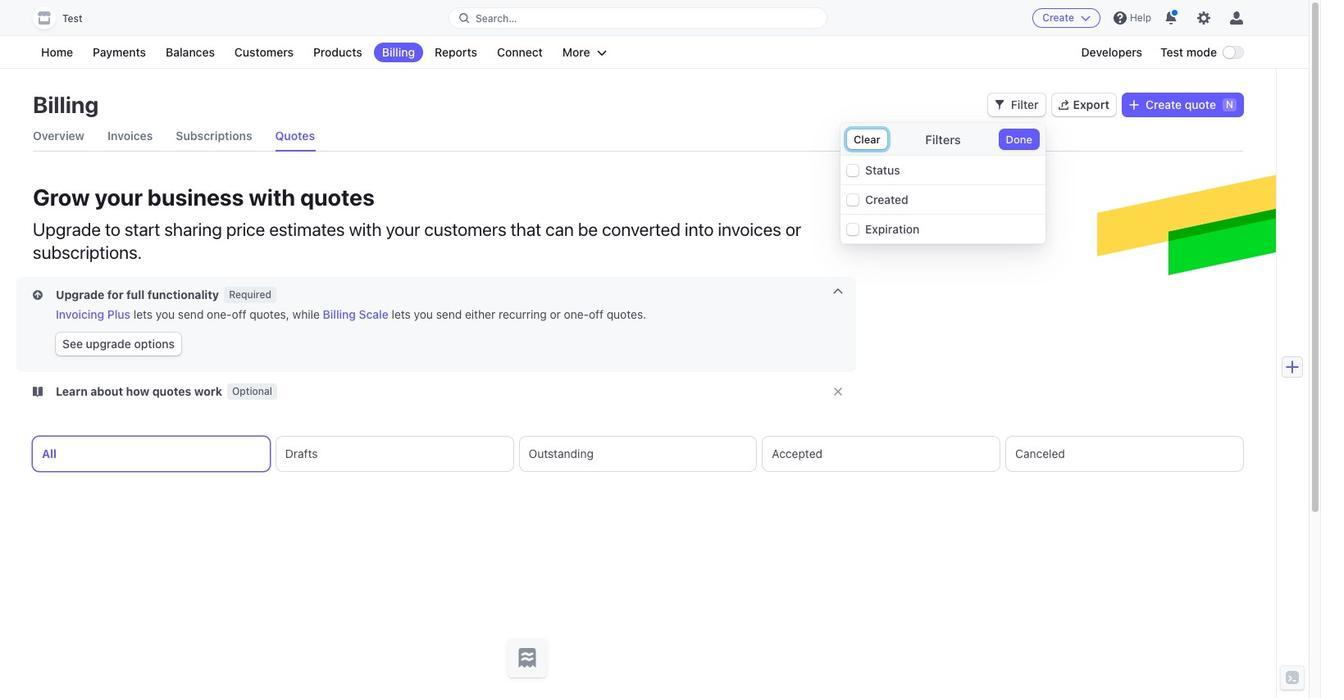 Task type: vqa. For each thing, say whether or not it's contained in the screenshot.
Add Type icon
no



Task type: describe. For each thing, give the bounding box(es) containing it.
quotes.
[[607, 308, 646, 321]]

while
[[292, 308, 320, 321]]

that
[[511, 219, 541, 240]]

1 off from the left
[[232, 308, 246, 321]]

2 send from the left
[[436, 308, 462, 321]]

invoicing
[[56, 308, 104, 321]]

billing scale link
[[323, 308, 389, 321]]

tab list containing overview
[[33, 121, 1243, 152]]

created
[[865, 193, 908, 207]]

subscriptions.
[[33, 242, 142, 263]]

quotes
[[300, 184, 375, 211]]

drafts button
[[276, 437, 513, 472]]

0 horizontal spatial with
[[249, 184, 295, 211]]

payments link
[[85, 43, 154, 62]]

canceled
[[1015, 447, 1065, 461]]

reports
[[435, 45, 477, 59]]

1 send from the left
[[178, 308, 204, 321]]

estimates
[[269, 219, 345, 240]]

filters
[[925, 132, 961, 147]]

0 vertical spatial your
[[95, 184, 143, 211]]

1 one- from the left
[[207, 308, 232, 321]]

can
[[545, 219, 574, 240]]

quotes
[[275, 129, 315, 143]]

or inside the grow your business with quotes upgrade to start sharing price estimates with your customers that can be converted into invoices or subscriptions.
[[785, 219, 801, 240]]

invoicing plus lets you send one-off quotes, while billing scale lets you send either recurring or one-off quotes.
[[56, 308, 646, 321]]

create button
[[1033, 8, 1100, 28]]

quotes,
[[250, 308, 289, 321]]

done button
[[999, 130, 1039, 149]]

products link
[[305, 43, 370, 62]]

expiration
[[865, 222, 920, 236]]

balances
[[166, 45, 215, 59]]

customers
[[234, 45, 294, 59]]

overview link
[[33, 121, 84, 151]]

clear
[[854, 133, 880, 146]]

outstanding
[[529, 447, 594, 461]]

upgrade for full functionality
[[56, 288, 219, 302]]

customers
[[424, 219, 506, 240]]

grow
[[33, 184, 90, 211]]

test mode
[[1160, 45, 1217, 59]]

svg image
[[995, 100, 1004, 110]]

optional
[[232, 385, 272, 398]]

1 vertical spatial or
[[550, 308, 561, 321]]

drafts
[[285, 447, 318, 461]]

1 vertical spatial your
[[386, 219, 420, 240]]

upgrade
[[86, 337, 131, 351]]

balances link
[[158, 43, 223, 62]]

price
[[226, 219, 265, 240]]

mode
[[1186, 45, 1217, 59]]

either
[[465, 308, 495, 321]]

accepted button
[[763, 437, 1000, 472]]

create for create
[[1042, 11, 1074, 24]]

export button
[[1052, 93, 1116, 116]]

overview
[[33, 129, 84, 143]]

customers link
[[226, 43, 302, 62]]

svg image inside the upgrade for full functionality 'dropdown button'
[[33, 290, 43, 300]]

0 vertical spatial svg image
[[1129, 100, 1139, 110]]

options
[[134, 337, 175, 351]]

status
[[865, 163, 900, 177]]

recurring
[[499, 308, 547, 321]]

more
[[562, 45, 590, 59]]

scale
[[359, 308, 389, 321]]

connect link
[[489, 43, 551, 62]]

more button
[[554, 43, 615, 62]]

test for test mode
[[1160, 45, 1183, 59]]

to
[[105, 219, 120, 240]]

quotes link
[[275, 121, 315, 151]]

into
[[685, 219, 714, 240]]

upgrade inside 'dropdown button'
[[56, 288, 105, 302]]

Search… search field
[[449, 8, 827, 28]]

see upgrade options
[[62, 337, 175, 351]]

n
[[1226, 98, 1233, 111]]

products
[[313, 45, 362, 59]]

developers link
[[1073, 43, 1151, 62]]



Task type: locate. For each thing, give the bounding box(es) containing it.
full
[[126, 288, 145, 302]]

outstanding button
[[520, 437, 756, 472]]

invoices
[[107, 129, 153, 143]]

0 horizontal spatial create
[[1042, 11, 1074, 24]]

create
[[1042, 11, 1074, 24], [1146, 98, 1182, 112]]

2 one- from the left
[[564, 308, 589, 321]]

one- left 'quotes.'
[[564, 308, 589, 321]]

upgrade inside the grow your business with quotes upgrade to start sharing price estimates with your customers that can be converted into invoices or subscriptions.
[[33, 219, 101, 240]]

with down the quotes
[[349, 219, 382, 240]]

1 horizontal spatial create
[[1146, 98, 1182, 112]]

or right recurring at the top left of page
[[550, 308, 561, 321]]

2 lets from the left
[[392, 308, 411, 321]]

0 horizontal spatial or
[[550, 308, 561, 321]]

0 vertical spatial test
[[62, 12, 82, 25]]

help
[[1130, 11, 1151, 24]]

send
[[178, 308, 204, 321], [436, 308, 462, 321]]

you
[[156, 308, 175, 321], [414, 308, 433, 321]]

0 horizontal spatial send
[[178, 308, 204, 321]]

0 horizontal spatial lets
[[134, 308, 153, 321]]

done
[[1006, 133, 1032, 146]]

0 horizontal spatial test
[[62, 12, 82, 25]]

0 horizontal spatial svg image
[[33, 290, 43, 300]]

0 horizontal spatial one-
[[207, 308, 232, 321]]

0 horizontal spatial off
[[232, 308, 246, 321]]

1 horizontal spatial svg image
[[1129, 100, 1139, 110]]

create quote
[[1146, 98, 1216, 112]]

1 lets from the left
[[134, 308, 153, 321]]

billing up the overview
[[33, 91, 99, 118]]

functionality
[[147, 288, 219, 302]]

payments
[[93, 45, 146, 59]]

one-
[[207, 308, 232, 321], [564, 308, 589, 321]]

see
[[62, 337, 83, 351]]

0 vertical spatial or
[[785, 219, 801, 240]]

1 vertical spatial svg image
[[33, 290, 43, 300]]

1 tab list from the top
[[33, 121, 1243, 152]]

tab list containing all
[[33, 437, 1243, 472]]

create for create quote
[[1146, 98, 1182, 112]]

1 vertical spatial create
[[1146, 98, 1182, 112]]

0 horizontal spatial your
[[95, 184, 143, 211]]

1 horizontal spatial test
[[1160, 45, 1183, 59]]

your left customers
[[386, 219, 420, 240]]

you right scale on the left top of page
[[414, 308, 433, 321]]

billing link
[[374, 43, 423, 62]]

or
[[785, 219, 801, 240], [550, 308, 561, 321]]

developers
[[1081, 45, 1142, 59]]

with
[[249, 184, 295, 211], [349, 219, 382, 240]]

0 horizontal spatial billing
[[33, 91, 99, 118]]

create inside button
[[1042, 11, 1074, 24]]

test for test
[[62, 12, 82, 25]]

test left mode
[[1160, 45, 1183, 59]]

tab list
[[33, 121, 1243, 152], [33, 437, 1243, 472]]

test inside button
[[62, 12, 82, 25]]

with up price
[[249, 184, 295, 211]]

create up developers link
[[1042, 11, 1074, 24]]

off left 'quotes.'
[[589, 308, 604, 321]]

home link
[[33, 43, 81, 62]]

1 vertical spatial tab list
[[33, 437, 1243, 472]]

1 you from the left
[[156, 308, 175, 321]]

0 vertical spatial create
[[1042, 11, 1074, 24]]

your up to
[[95, 184, 143, 211]]

1 horizontal spatial off
[[589, 308, 604, 321]]

you down functionality
[[156, 308, 175, 321]]

plus
[[107, 308, 130, 321]]

upgrade
[[33, 219, 101, 240], [56, 288, 105, 302]]

see upgrade options link
[[56, 333, 181, 356]]

search…
[[476, 12, 517, 24]]

1 horizontal spatial or
[[785, 219, 801, 240]]

2 vertical spatial billing
[[323, 308, 356, 321]]

all
[[42, 447, 57, 461]]

business
[[148, 184, 244, 211]]

or right invoices
[[785, 219, 801, 240]]

connect
[[497, 45, 543, 59]]

1 horizontal spatial your
[[386, 219, 420, 240]]

2 tab list from the top
[[33, 437, 1243, 472]]

2 off from the left
[[589, 308, 604, 321]]

start
[[125, 219, 160, 240]]

accepted
[[772, 447, 823, 461]]

test button
[[33, 7, 99, 30]]

send left either
[[436, 308, 462, 321]]

create left quote
[[1146, 98, 1182, 112]]

export
[[1073, 98, 1109, 112]]

2 you from the left
[[414, 308, 433, 321]]

1 vertical spatial test
[[1160, 45, 1183, 59]]

lets right scale on the left top of page
[[392, 308, 411, 321]]

one- down required
[[207, 308, 232, 321]]

1 vertical spatial billing
[[33, 91, 99, 118]]

1 horizontal spatial one-
[[564, 308, 589, 321]]

1 horizontal spatial lets
[[392, 308, 411, 321]]

invoicing plus link
[[56, 308, 130, 321]]

subscriptions link
[[176, 121, 252, 151]]

upgrade for full functionality button
[[33, 287, 222, 303]]

test
[[62, 12, 82, 25], [1160, 45, 1183, 59]]

reports link
[[426, 43, 485, 62]]

home
[[41, 45, 73, 59]]

1 vertical spatial with
[[349, 219, 382, 240]]

converted
[[602, 219, 681, 240]]

help button
[[1107, 5, 1158, 31]]

test up home
[[62, 12, 82, 25]]

upgrade up "subscriptions."
[[33, 219, 101, 240]]

clear button
[[847, 130, 887, 149]]

off down required
[[232, 308, 246, 321]]

0 vertical spatial tab list
[[33, 121, 1243, 152]]

upgrade up invoicing
[[56, 288, 105, 302]]

1 horizontal spatial you
[[414, 308, 433, 321]]

billing left 'reports' at the left of page
[[382, 45, 415, 59]]

lets down upgrade for full functionality
[[134, 308, 153, 321]]

2 horizontal spatial billing
[[382, 45, 415, 59]]

invoices link
[[107, 121, 153, 151]]

invoices
[[718, 219, 781, 240]]

for
[[107, 288, 124, 302]]

required
[[229, 289, 271, 301]]

0 vertical spatial billing
[[382, 45, 415, 59]]

sharing
[[164, 219, 222, 240]]

all button
[[33, 437, 270, 472]]

svg image right export
[[1129, 100, 1139, 110]]

be
[[578, 219, 598, 240]]

canceled button
[[1006, 437, 1243, 472]]

1 horizontal spatial billing
[[323, 308, 356, 321]]

0 horizontal spatial you
[[156, 308, 175, 321]]

filter
[[1011, 98, 1039, 112]]

svg image down "subscriptions."
[[33, 290, 43, 300]]

1 horizontal spatial send
[[436, 308, 462, 321]]

1 vertical spatial upgrade
[[56, 288, 105, 302]]

0 vertical spatial with
[[249, 184, 295, 211]]

svg image
[[1129, 100, 1139, 110], [33, 290, 43, 300]]

your
[[95, 184, 143, 211], [386, 219, 420, 240]]

Search… text field
[[449, 8, 827, 28]]

send down functionality
[[178, 308, 204, 321]]

quote
[[1185, 98, 1216, 112]]

billing right while
[[323, 308, 356, 321]]

grow your business with quotes upgrade to start sharing price estimates with your customers that can be converted into invoices or subscriptions.
[[33, 184, 801, 263]]

1 horizontal spatial with
[[349, 219, 382, 240]]

subscriptions
[[176, 129, 252, 143]]

filter button
[[988, 93, 1045, 116]]

off
[[232, 308, 246, 321], [589, 308, 604, 321]]

0 vertical spatial upgrade
[[33, 219, 101, 240]]



